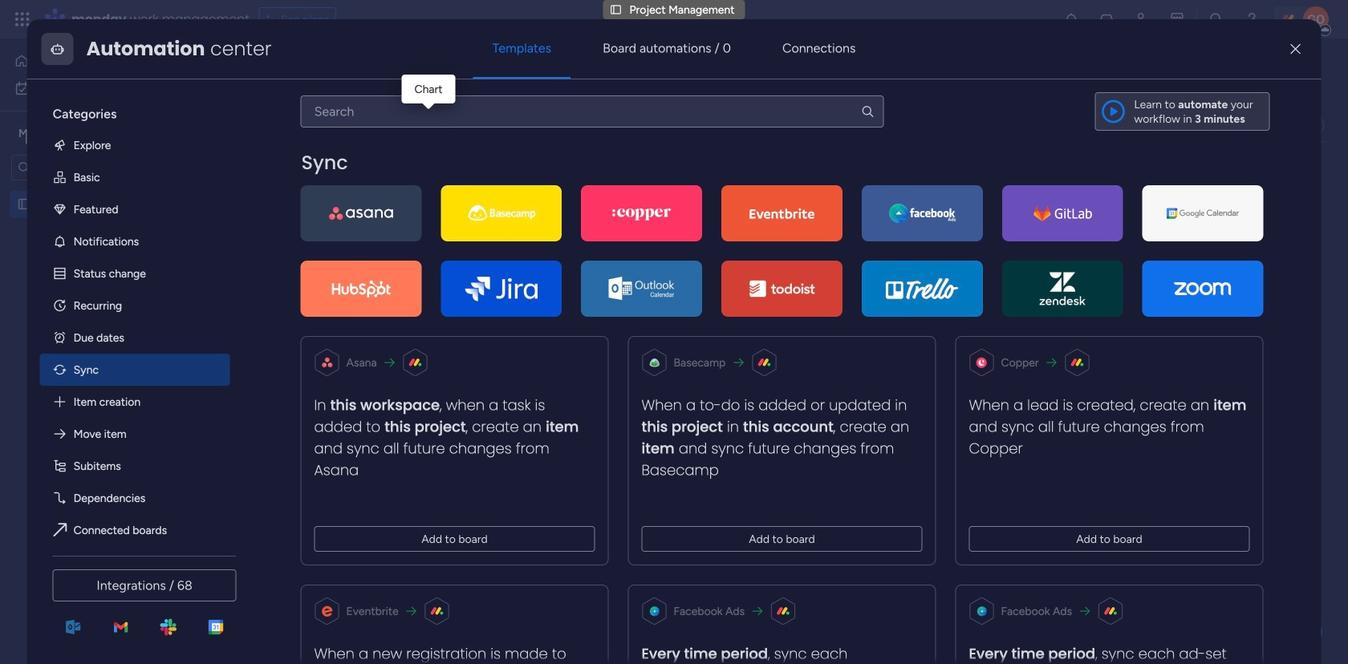 Task type: locate. For each thing, give the bounding box(es) containing it.
add view image
[[464, 119, 471, 131]]

public board image
[[17, 197, 32, 212]]

Search for a column type search field
[[301, 95, 884, 127]]

option down search in workspace field
[[0, 190, 205, 193]]

option up the workspace selection element
[[10, 48, 195, 74]]

option
[[10, 48, 195, 74], [0, 190, 205, 193]]

monday marketplace image
[[1170, 11, 1186, 27]]

search everything image
[[1209, 11, 1225, 27]]

show board description image
[[520, 61, 539, 77]]

add to favorites image
[[547, 61, 563, 77]]

collapse board header image
[[1308, 119, 1320, 132]]

board activity image
[[1180, 59, 1199, 79]]

None field
[[240, 52, 513, 86], [263, 217, 312, 238], [240, 52, 513, 86], [263, 217, 312, 238]]

None search field
[[301, 95, 884, 127]]

heading
[[40, 92, 230, 129]]

more dots image
[[743, 222, 755, 233]]

list box
[[40, 92, 243, 546], [0, 187, 205, 435]]

workspace image
[[15, 124, 31, 142]]

see plans image
[[266, 10, 281, 28]]



Task type: describe. For each thing, give the bounding box(es) containing it.
Search in workspace field
[[34, 159, 134, 177]]

invite members image
[[1134, 11, 1150, 27]]

select product image
[[14, 11, 31, 27]]

1 vertical spatial option
[[0, 190, 205, 193]]

update feed image
[[1099, 11, 1115, 27]]

search image
[[861, 104, 875, 119]]

0 vertical spatial option
[[10, 48, 195, 74]]

help image
[[1244, 11, 1260, 27]]

workspace selection element
[[15, 124, 134, 144]]

gary orlando image
[[1304, 6, 1329, 32]]

angle down image
[[311, 162, 318, 174]]

notifications image
[[1064, 11, 1080, 27]]



Task type: vqa. For each thing, say whether or not it's contained in the screenshot.
Workspace IMAGE
yes



